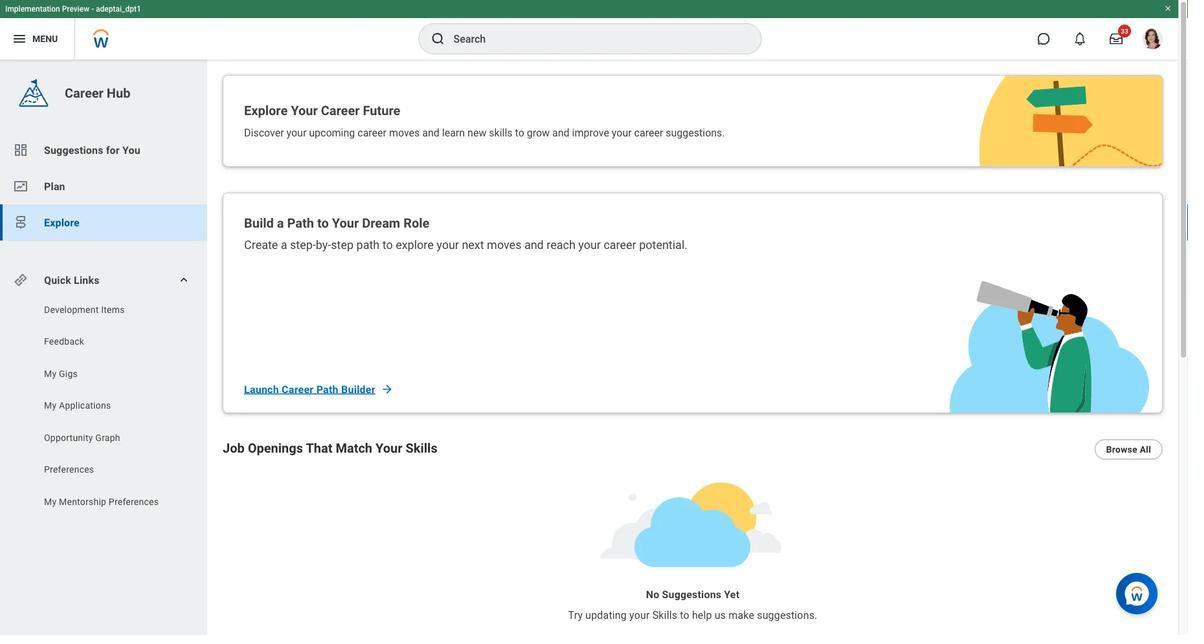 Task type: locate. For each thing, give the bounding box(es) containing it.
1 horizontal spatial skills
[[652, 610, 677, 622]]

menu button
[[0, 18, 75, 60]]

2 horizontal spatial and
[[552, 127, 570, 139]]

opportunity
[[44, 433, 93, 444]]

your
[[287, 127, 306, 139], [612, 127, 632, 139], [437, 239, 459, 252], [578, 239, 601, 252], [629, 610, 650, 622]]

preview
[[62, 5, 89, 14]]

a right build
[[277, 216, 284, 231]]

career left the 'potential.'
[[604, 239, 636, 252]]

path inside button
[[316, 384, 339, 396]]

career left hub
[[65, 85, 103, 101]]

make
[[729, 610, 754, 622]]

to
[[515, 127, 524, 139], [317, 216, 329, 231], [382, 239, 393, 252], [680, 610, 689, 622]]

0 vertical spatial suggestions
[[44, 144, 103, 156]]

development
[[44, 305, 99, 315]]

1 horizontal spatial suggestions.
[[757, 610, 817, 622]]

justify image
[[12, 31, 27, 47]]

suggestions.
[[666, 127, 725, 139], [757, 610, 817, 622]]

1 list from the top
[[0, 132, 207, 241]]

1 vertical spatial suggestions
[[662, 589, 721, 601]]

2 horizontal spatial your
[[376, 441, 402, 456]]

0 vertical spatial moves
[[389, 127, 420, 139]]

upcoming
[[309, 127, 355, 139]]

0 vertical spatial skills
[[406, 441, 438, 456]]

career up 'upcoming'
[[321, 103, 360, 118]]

explore down "plan"
[[44, 217, 80, 229]]

path for career
[[316, 384, 339, 396]]

1 my from the top
[[44, 369, 57, 379]]

your right improve
[[612, 127, 632, 139]]

future
[[363, 103, 400, 118]]

openings
[[248, 441, 303, 456]]

path up step- at the left of the page
[[287, 216, 314, 231]]

moves right next in the left of the page
[[487, 239, 522, 252]]

career right improve
[[634, 127, 663, 139]]

preferences down opportunity
[[44, 465, 94, 476]]

0 horizontal spatial skills
[[406, 441, 438, 456]]

explore up "discover"
[[244, 103, 288, 118]]

1 vertical spatial skills
[[652, 610, 677, 622]]

0 vertical spatial a
[[277, 216, 284, 231]]

browse all link
[[1095, 440, 1163, 460]]

and
[[422, 127, 440, 139], [552, 127, 570, 139], [524, 239, 544, 252]]

1 vertical spatial explore
[[44, 217, 80, 229]]

1 vertical spatial moves
[[487, 239, 522, 252]]

menu
[[32, 33, 58, 44]]

quick links
[[44, 274, 99, 287]]

my for my applications
[[44, 401, 57, 411]]

2 vertical spatial your
[[376, 441, 402, 456]]

preferences
[[44, 465, 94, 476], [109, 497, 159, 508]]

Search Workday  search field
[[454, 25, 735, 53]]

no suggestions yet
[[646, 589, 740, 601]]

suggestions left for
[[44, 144, 103, 156]]

explore for explore your career future
[[244, 103, 288, 118]]

explore link
[[0, 205, 207, 241]]

your right reach
[[578, 239, 601, 252]]

your for match
[[376, 441, 402, 456]]

my for my mentorship preferences
[[44, 497, 57, 508]]

-
[[91, 5, 94, 14]]

0 horizontal spatial your
[[291, 103, 318, 118]]

1 horizontal spatial path
[[316, 384, 339, 396]]

step
[[331, 239, 354, 252]]

your for to
[[332, 216, 359, 231]]

0 vertical spatial path
[[287, 216, 314, 231]]

your right "discover"
[[287, 127, 306, 139]]

0 vertical spatial my
[[44, 369, 57, 379]]

skills
[[489, 127, 513, 139]]

3 my from the top
[[44, 497, 57, 508]]

1 horizontal spatial explore
[[244, 103, 288, 118]]

browse all
[[1106, 445, 1151, 455]]

launch career path builder button
[[244, 377, 394, 403]]

1 horizontal spatial preferences
[[109, 497, 159, 508]]

plan
[[44, 180, 65, 193]]

a left step- at the left of the page
[[281, 239, 287, 252]]

1 vertical spatial list
[[0, 304, 207, 512]]

0 horizontal spatial path
[[287, 216, 314, 231]]

onboarding home image
[[13, 179, 28, 194]]

your up the step
[[332, 216, 359, 231]]

1 horizontal spatial career
[[282, 384, 314, 396]]

suggestions up try updating your skills to help us make suggestions.
[[662, 589, 721, 601]]

and left learn
[[422, 127, 440, 139]]

and for grow
[[552, 127, 570, 139]]

your right match
[[376, 441, 402, 456]]

1 vertical spatial path
[[316, 384, 339, 396]]

0 horizontal spatial career
[[65, 85, 103, 101]]

my left mentorship
[[44, 497, 57, 508]]

your up 'upcoming'
[[291, 103, 318, 118]]

2 my from the top
[[44, 401, 57, 411]]

2 vertical spatial career
[[282, 384, 314, 396]]

explore
[[396, 239, 434, 252]]

skills
[[406, 441, 438, 456], [652, 610, 677, 622]]

0 vertical spatial list
[[0, 132, 207, 241]]

builder
[[341, 384, 375, 396]]

path
[[287, 216, 314, 231], [316, 384, 339, 396]]

dashboard image
[[13, 142, 28, 158]]

my down my gigs
[[44, 401, 57, 411]]

1 vertical spatial my
[[44, 401, 57, 411]]

path left builder
[[316, 384, 339, 396]]

0 vertical spatial explore
[[244, 103, 288, 118]]

2 vertical spatial my
[[44, 497, 57, 508]]

1 vertical spatial a
[[281, 239, 287, 252]]

and right grow
[[552, 127, 570, 139]]

learn
[[442, 127, 465, 139]]

explore
[[244, 103, 288, 118], [44, 217, 80, 229]]

career right launch
[[282, 384, 314, 396]]

33 button
[[1102, 25, 1131, 53]]

0 horizontal spatial explore
[[44, 217, 80, 229]]

help
[[692, 610, 712, 622]]

explore for explore
[[44, 217, 80, 229]]

profile logan mcneil image
[[1142, 28, 1163, 52]]

by-
[[316, 239, 331, 252]]

2 list from the top
[[0, 304, 207, 512]]

graph
[[95, 433, 120, 444]]

career
[[358, 127, 387, 139], [634, 127, 663, 139], [604, 239, 636, 252]]

feedback link
[[43, 336, 176, 349]]

and left reach
[[524, 239, 544, 252]]

to left grow
[[515, 127, 524, 139]]

0 vertical spatial preferences
[[44, 465, 94, 476]]

1 horizontal spatial your
[[332, 216, 359, 231]]

0 horizontal spatial suggestions.
[[666, 127, 725, 139]]

your
[[291, 103, 318, 118], [332, 216, 359, 231], [376, 441, 402, 456]]

hub
[[107, 85, 130, 101]]

1 horizontal spatial and
[[524, 239, 544, 252]]

0 horizontal spatial moves
[[389, 127, 420, 139]]

my left gigs
[[44, 369, 57, 379]]

career hub
[[65, 85, 130, 101]]

list containing suggestions for you
[[0, 132, 207, 241]]

career
[[65, 85, 103, 101], [321, 103, 360, 118], [282, 384, 314, 396]]

a
[[277, 216, 284, 231], [281, 239, 287, 252]]

my
[[44, 369, 57, 379], [44, 401, 57, 411], [44, 497, 57, 508]]

step-
[[290, 239, 316, 252]]

updating
[[586, 610, 627, 622]]

preferences down preferences "link"
[[109, 497, 159, 508]]

menu banner
[[0, 0, 1178, 60]]

a for build
[[277, 216, 284, 231]]

2 horizontal spatial career
[[321, 103, 360, 118]]

0 horizontal spatial preferences
[[44, 465, 94, 476]]

reach
[[547, 239, 576, 252]]

create a step-by-step path to explore your next moves and reach your career potential.
[[244, 239, 688, 252]]

my mentorship preferences link
[[43, 496, 176, 509]]

grow
[[527, 127, 550, 139]]

1 vertical spatial your
[[332, 216, 359, 231]]

list
[[0, 132, 207, 241], [0, 304, 207, 512]]

moves down future
[[389, 127, 420, 139]]

0 horizontal spatial and
[[422, 127, 440, 139]]

preferences link
[[43, 464, 176, 477]]

role
[[403, 216, 430, 231]]

career for create a step-by-step path to explore your next moves and reach your career potential.
[[604, 239, 636, 252]]

opportunity graph link
[[43, 432, 176, 445]]

moves
[[389, 127, 420, 139], [487, 239, 522, 252]]

0 horizontal spatial suggestions
[[44, 144, 103, 156]]

link image
[[13, 273, 28, 288]]



Task type: describe. For each thing, give the bounding box(es) containing it.
browse
[[1106, 445, 1137, 455]]

career down future
[[358, 127, 387, 139]]

yet
[[724, 589, 740, 601]]

launch
[[244, 384, 279, 396]]

my applications
[[44, 401, 111, 411]]

33
[[1121, 27, 1128, 35]]

plan link
[[0, 168, 207, 205]]

1 horizontal spatial moves
[[487, 239, 522, 252]]

build
[[244, 216, 274, 231]]

development items
[[44, 305, 125, 315]]

applications
[[59, 401, 111, 411]]

suggestions for you
[[44, 144, 140, 156]]

my applications link
[[43, 400, 176, 413]]

next
[[462, 239, 484, 252]]

a for create
[[281, 239, 287, 252]]

1 vertical spatial preferences
[[109, 497, 159, 508]]

timeline milestone image
[[13, 215, 28, 231]]

adeptai_dpt1
[[96, 5, 141, 14]]

improve
[[572, 127, 609, 139]]

all
[[1140, 445, 1151, 455]]

career inside button
[[282, 384, 314, 396]]

0 vertical spatial suggestions.
[[666, 127, 725, 139]]

to up by-
[[317, 216, 329, 231]]

search image
[[430, 31, 446, 47]]

preferences inside "link"
[[44, 465, 94, 476]]

job
[[223, 441, 245, 456]]

my gigs
[[44, 369, 78, 379]]

quick links element
[[13, 267, 197, 293]]

list containing development items
[[0, 304, 207, 512]]

that
[[306, 441, 332, 456]]

build a path to your dream role
[[244, 216, 430, 231]]

notifications large image
[[1074, 32, 1087, 45]]

try updating your skills to help us make suggestions.
[[568, 610, 817, 622]]

launch career path builder
[[244, 384, 375, 396]]

to left help
[[680, 610, 689, 622]]

new
[[468, 127, 487, 139]]

path
[[356, 239, 380, 252]]

feedback
[[44, 337, 84, 347]]

0 vertical spatial career
[[65, 85, 103, 101]]

create
[[244, 239, 278, 252]]

items
[[101, 305, 125, 315]]

to right the path
[[382, 239, 393, 252]]

explore your career future
[[244, 103, 400, 118]]

path for a
[[287, 216, 314, 231]]

close environment banner image
[[1164, 5, 1172, 12]]

job openings that match your skills
[[223, 441, 438, 456]]

launch career path builder icon image
[[950, 281, 1149, 413]]

opportunity graph
[[44, 433, 120, 444]]

my mentorship preferences
[[44, 497, 159, 508]]

discover
[[244, 127, 284, 139]]

arrow right image
[[381, 383, 394, 396]]

1 horizontal spatial suggestions
[[662, 589, 721, 601]]

mentorship
[[59, 497, 106, 508]]

us
[[715, 610, 726, 622]]

implementation
[[5, 5, 60, 14]]

dream
[[362, 216, 400, 231]]

my gigs link
[[43, 368, 176, 381]]

suggestions for you link
[[0, 132, 207, 168]]

1 vertical spatial suggestions.
[[757, 610, 817, 622]]

my for my gigs
[[44, 369, 57, 379]]

you
[[122, 144, 140, 156]]

try
[[568, 610, 583, 622]]

career for discover your upcoming career moves and learn new skills to grow and improve your career suggestions.
[[634, 127, 663, 139]]

development items link
[[43, 304, 176, 317]]

chevron up small image
[[177, 274, 190, 287]]

implementation preview -   adeptai_dpt1
[[5, 5, 141, 14]]

your down no
[[629, 610, 650, 622]]

quick
[[44, 274, 71, 287]]

and for moves
[[524, 239, 544, 252]]

discover your upcoming career moves and learn new skills to grow and improve your career suggestions.
[[244, 127, 725, 139]]

1 vertical spatial career
[[321, 103, 360, 118]]

0 vertical spatial your
[[291, 103, 318, 118]]

your left next in the left of the page
[[437, 239, 459, 252]]

for
[[106, 144, 120, 156]]

links
[[74, 274, 99, 287]]

match
[[336, 441, 372, 456]]

inbox large image
[[1110, 32, 1123, 45]]

no
[[646, 589, 659, 601]]

potential.
[[639, 239, 688, 252]]

gigs
[[59, 369, 78, 379]]



Task type: vqa. For each thing, say whether or not it's contained in the screenshot.
the search Icon
yes



